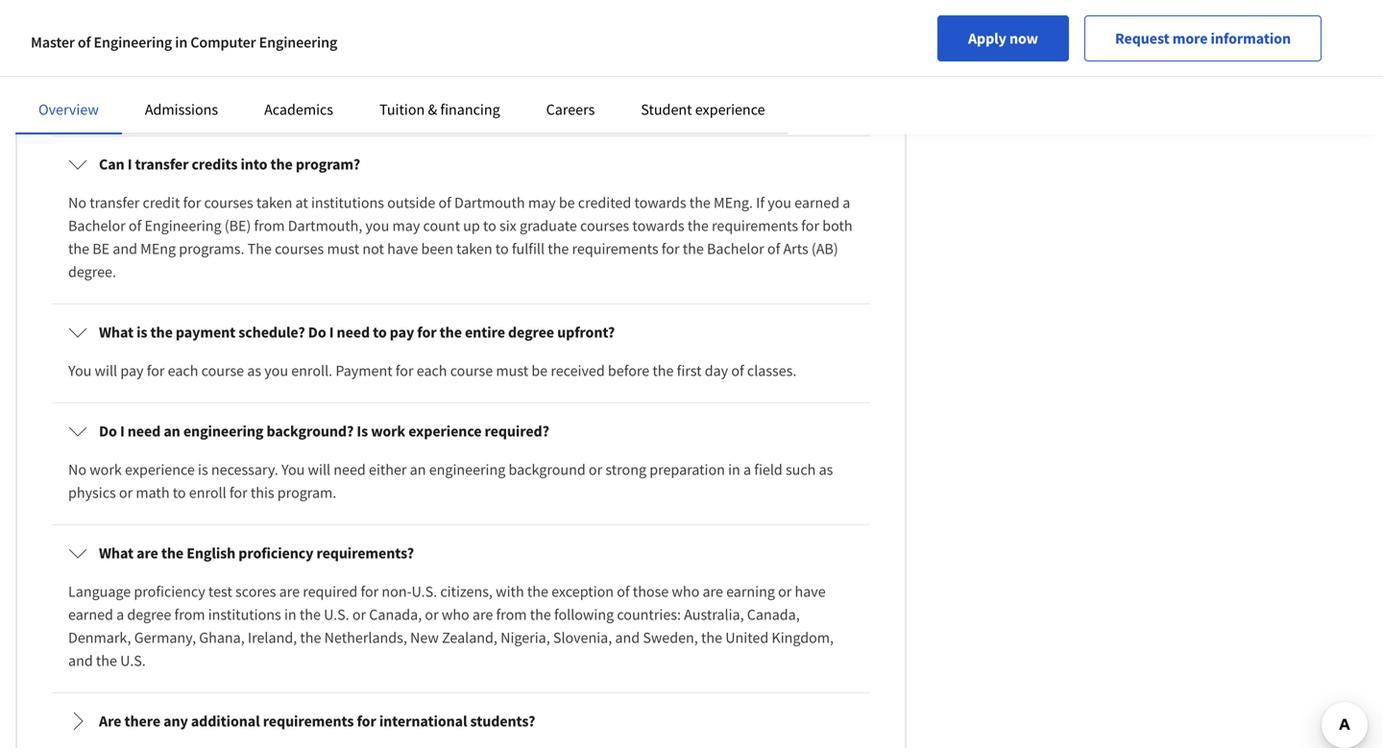 Task type: describe. For each thing, give the bounding box(es) containing it.
master of engineering in computer engineering
[[31, 33, 337, 52]]

you left apply
[[307, 48, 331, 67]]

are there any additional requirements for international students? button
[[53, 695, 870, 749]]

schedule?
[[239, 323, 305, 342]]

1 horizontal spatial bachelor
[[707, 239, 765, 258]]

what for what is the payment schedule? do i need to pay for the entire degree upfront?
[[99, 323, 134, 342]]

of right the day
[[732, 361, 744, 381]]

1 horizontal spatial fee
[[454, 71, 474, 90]]

enroll.
[[291, 361, 333, 381]]

what is the payment schedule? do i need to pay for the entire degree upfront? button
[[53, 306, 870, 359]]

be
[[92, 239, 110, 258]]

up
[[463, 216, 480, 235]]

as inside no work experience is necessary. you will need either an engineering background or strong preparation in a field such as physics or math to enroll for this program.
[[819, 460, 833, 480]]

classes.
[[748, 361, 797, 381]]

2 vertical spatial may
[[393, 216, 420, 235]]

please
[[693, 71, 734, 90]]

a inside yes. the application fee is $50 usd. if you apply before the priority application deadline, the application fee will be automatically waived. other applicants may be eligible for a fee waiver after the priority deadline. please talk to your enrollment advisor to find out if you are eligible.
[[443, 71, 451, 90]]

enroll
[[189, 483, 227, 503]]

exception
[[552, 582, 614, 602]]

necessary.
[[211, 460, 278, 480]]

are right the scores at the left bottom
[[279, 582, 300, 602]]

1 vertical spatial pay
[[120, 361, 144, 381]]

you left enroll.
[[264, 361, 288, 381]]

1 vertical spatial towards
[[633, 216, 685, 235]]

academics link
[[264, 100, 333, 119]]

apply
[[334, 48, 370, 67]]

of left arts
[[768, 239, 781, 258]]

yes.
[[68, 48, 93, 67]]

to right talk
[[765, 71, 778, 90]]

day
[[705, 361, 729, 381]]

non-
[[382, 582, 412, 602]]

in inside language proficiency test scores are required for non-u.s. citizens, with the exception of those who are earning or have earned a degree from institutions in the u.s. or canada, or who are from the following countries: australia, canada, denmark, germany, ghana, ireland, the netherlands, new zealand, nigeria, slovenia, and sweden, the united kingdom, and the u.s.
[[284, 605, 297, 625]]

are
[[99, 712, 121, 731]]

be inside "no transfer credit for courses taken at institutions outside of dartmouth may be credited towards the meng. if you earned a bachelor of engineering (be) from dartmouth, you may count up to six graduate courses towards the requirements for both the be and meng programs. the courses must not have been taken to fulfill the requirements for the bachelor of arts (ab) degree."
[[559, 193, 575, 212]]

from inside "no transfer credit for courses taken at institutions outside of dartmouth may be credited towards the meng. if you earned a bachelor of engineering (be) from dartmouth, you may count up to six graduate courses towards the requirements for both the be and meng programs. the courses must not have been taken to fulfill the requirements for the bachelor of arts (ab) degree."
[[254, 216, 285, 235]]

meng
[[140, 239, 176, 258]]

have inside language proficiency test scores are required for non-u.s. citizens, with the exception of those who are earning or have earned a degree from institutions in the u.s. or canada, or who are from the following countries: australia, canada, denmark, germany, ghana, ireland, the netherlands, new zealand, nigeria, slovenia, and sweden, the united kingdom, and the u.s.
[[795, 582, 826, 602]]

you will pay for each course as you enroll. payment for each course must be received before the first day of classes.
[[68, 361, 797, 381]]

is inside dropdown button
[[137, 323, 147, 342]]

first
[[677, 361, 702, 381]]

0 horizontal spatial fee
[[199, 48, 218, 67]]

english
[[187, 544, 236, 563]]

credits
[[192, 155, 238, 174]]

2 horizontal spatial courses
[[580, 216, 630, 235]]

experience inside no work experience is necessary. you will need either an engineering background or strong preparation in a field such as physics or math to enroll for this program.
[[125, 460, 195, 480]]

0 horizontal spatial bachelor
[[68, 216, 126, 235]]

0 vertical spatial as
[[247, 361, 261, 381]]

programs.
[[179, 239, 245, 258]]

do i need an engineering background? is work experience required?
[[99, 422, 550, 441]]

0 vertical spatial in
[[175, 33, 188, 52]]

can
[[99, 155, 125, 174]]

required?
[[485, 422, 550, 441]]

1 vertical spatial need
[[128, 422, 161, 441]]

be down apply
[[353, 71, 369, 90]]

waived.
[[160, 71, 209, 90]]

what are the english proficiency requirements? button
[[53, 527, 870, 580]]

an inside dropdown button
[[164, 422, 180, 441]]

six
[[500, 216, 517, 235]]

scores
[[235, 582, 276, 602]]

overview link
[[38, 100, 99, 119]]

(ab)
[[812, 239, 839, 258]]

1 horizontal spatial must
[[496, 361, 529, 381]]

additional
[[191, 712, 260, 731]]

be up your on the top right of page
[[779, 48, 795, 67]]

no work experience is necessary. you will need either an engineering background or strong preparation in a field such as physics or math to enroll for this program.
[[68, 460, 833, 503]]

an inside no work experience is necessary. you will need either an engineering background or strong preparation in a field such as physics or math to enroll for this program.
[[410, 460, 426, 480]]

this
[[251, 483, 274, 503]]

1 vertical spatial i
[[329, 323, 334, 342]]

1 vertical spatial priority
[[579, 71, 627, 90]]

following
[[554, 605, 614, 625]]

a inside "no transfer credit for courses taken at institutions outside of dartmouth may be credited towards the meng. if you earned a bachelor of engineering (be) from dartmouth, you may count up to six graduate courses towards the requirements for both the be and meng programs. the courses must not have been taken to fulfill the requirements for the bachelor of arts (ab) degree."
[[843, 193, 851, 212]]

degree inside dropdown button
[[508, 323, 554, 342]]

requirements inside dropdown button
[[263, 712, 354, 731]]

or up new on the left bottom of page
[[425, 605, 439, 625]]

2 horizontal spatial fee
[[731, 48, 750, 67]]

proficiency inside dropdown button
[[239, 544, 314, 563]]

field
[[755, 460, 783, 480]]

is inside no work experience is necessary. you will need either an engineering background or strong preparation in a field such as physics or math to enroll for this program.
[[198, 460, 208, 480]]

engineering up applicants
[[259, 33, 337, 52]]

tuition
[[380, 100, 425, 119]]

graduate
[[520, 216, 577, 235]]

2 application from the left
[[492, 48, 565, 67]]

1 vertical spatial who
[[442, 605, 470, 625]]

deadline.
[[630, 71, 690, 90]]

will inside yes. the application fee is $50 usd. if you apply before the priority application deadline, the application fee will be automatically waived. other applicants may be eligible for a fee waiver after the priority deadline. please talk to your enrollment advisor to find out if you are eligible.
[[753, 48, 776, 67]]

engineering inside dropdown button
[[183, 422, 264, 441]]

be left received
[[532, 361, 548, 381]]

request more information
[[1116, 29, 1291, 48]]

to right "up"
[[483, 216, 497, 235]]

must inside "no transfer credit for courses taken at institutions outside of dartmouth may be credited towards the meng. if you earned a bachelor of engineering (be) from dartmouth, you may count up to six graduate courses towards the requirements for both the be and meng programs. the courses must not have been taken to fulfill the requirements for the bachelor of arts (ab) degree."
[[327, 239, 360, 258]]

pay inside dropdown button
[[390, 323, 414, 342]]

you right meng.
[[768, 193, 792, 212]]

&
[[428, 100, 437, 119]]

$50
[[235, 48, 258, 67]]

2 vertical spatial u.s.
[[120, 652, 146, 671]]

2 horizontal spatial and
[[615, 628, 640, 648]]

ireland,
[[248, 628, 297, 648]]

2 horizontal spatial experience
[[695, 100, 765, 119]]

new
[[410, 628, 439, 648]]

request more information button
[[1085, 15, 1322, 61]]

0 horizontal spatial from
[[174, 605, 205, 625]]

to inside no work experience is necessary. you will need either an engineering background or strong preparation in a field such as physics or math to enroll for this program.
[[173, 483, 186, 503]]

eligible
[[372, 71, 419, 90]]

kingdom,
[[772, 628, 834, 648]]

engineering up the "automatically"
[[94, 33, 172, 52]]

transfer inside "no transfer credit for courses taken at institutions outside of dartmouth may be credited towards the meng. if you earned a bachelor of engineering (be) from dartmouth, you may count up to six graduate courses towards the requirements for both the be and meng programs. the courses must not have been taken to fulfill the requirements for the bachelor of arts (ab) degree."
[[90, 193, 140, 212]]

more
[[1173, 29, 1208, 48]]

if
[[263, 94, 271, 113]]

is
[[357, 422, 368, 441]]

with
[[496, 582, 524, 602]]

1 horizontal spatial before
[[608, 361, 650, 381]]

credited
[[578, 193, 632, 212]]

0 vertical spatial courses
[[204, 193, 253, 212]]

1 vertical spatial may
[[528, 193, 556, 212]]

1 horizontal spatial do
[[308, 323, 326, 342]]

computer
[[191, 33, 256, 52]]

request
[[1116, 29, 1170, 48]]

apply now button
[[938, 15, 1070, 61]]

to down six
[[496, 239, 509, 258]]

before inside yes. the application fee is $50 usd. if you apply before the priority application deadline, the application fee will be automatically waived. other applicants may be eligible for a fee waiver after the priority deadline. please talk to your enrollment advisor to find out if you are eligible.
[[373, 48, 414, 67]]

institutions inside "no transfer credit for courses taken at institutions outside of dartmouth may be credited towards the meng. if you earned a bachelor of engineering (be) from dartmouth, you may count up to six graduate courses towards the requirements for both the be and meng programs. the courses must not have been taken to fulfill the requirements for the bachelor of arts (ab) degree."
[[311, 193, 384, 212]]

can i transfer credits into the program?
[[99, 155, 360, 174]]

you right if
[[274, 94, 298, 113]]

test
[[208, 582, 232, 602]]

no for no transfer credit for courses taken at institutions outside of dartmouth may be credited towards the meng. if you earned a bachelor of engineering (be) from dartmouth, you may count up to six graduate courses towards the requirements for both the be and meng programs. the courses must not have been taken to fulfill the requirements for the bachelor of arts (ab) degree.
[[68, 193, 87, 212]]

count
[[423, 216, 460, 235]]

dartmouth
[[455, 193, 525, 212]]

0 vertical spatial u.s.
[[412, 582, 437, 602]]

0 horizontal spatial do
[[99, 422, 117, 441]]

of right master
[[78, 33, 91, 52]]

0 horizontal spatial will
[[95, 361, 117, 381]]

or up netherlands,
[[353, 605, 366, 625]]

background
[[509, 460, 586, 480]]

of up the meng
[[129, 216, 142, 235]]

such
[[786, 460, 816, 480]]

of inside language proficiency test scores are required for non-u.s. citizens, with the exception of those who are earning or have earned a degree from institutions in the u.s. or canada, or who are from the following countries: australia, canada, denmark, germany, ghana, ireland, the netherlands, new zealand, nigeria, slovenia, and sweden, the united kingdom, and the u.s.
[[617, 582, 630, 602]]

you up not
[[366, 216, 389, 235]]

need for schedule?
[[337, 323, 370, 342]]

are up australia,
[[703, 582, 723, 602]]

no for no work experience is necessary. you will need either an engineering background or strong preparation in a field such as physics or math to enroll for this program.
[[68, 460, 87, 480]]

physics
[[68, 483, 116, 503]]

language proficiency test scores are required for non-u.s. citizens, with the exception of those who are earning or have earned a degree from institutions in the u.s. or canada, or who are from the following countries: australia, canada, denmark, germany, ghana, ireland, the netherlands, new zealand, nigeria, slovenia, and sweden, the united kingdom, and the u.s.
[[68, 582, 834, 671]]

0 horizontal spatial you
[[68, 361, 92, 381]]

do i need an engineering background? is work experience required? button
[[53, 405, 870, 458]]

careers link
[[546, 100, 595, 119]]

automatically
[[68, 71, 157, 90]]

denmark,
[[68, 628, 131, 648]]

for inside language proficiency test scores are required for non-u.s. citizens, with the exception of those who are earning or have earned a degree from institutions in the u.s. or canada, or who are from the following countries: australia, canada, denmark, germany, ghana, ireland, the netherlands, new zealand, nigeria, slovenia, and sweden, the united kingdom, and the u.s.
[[361, 582, 379, 602]]

master
[[31, 33, 75, 52]]

information
[[1211, 29, 1291, 48]]

careers
[[546, 100, 595, 119]]

other
[[212, 71, 249, 90]]

entire
[[465, 323, 505, 342]]

student experience
[[641, 100, 765, 119]]

students?
[[470, 712, 536, 731]]

arts
[[784, 239, 809, 258]]

2 horizontal spatial from
[[496, 605, 527, 625]]

program?
[[296, 155, 360, 174]]

program.
[[278, 483, 337, 503]]

a inside no work experience is necessary. you will need either an engineering background or strong preparation in a field such as physics or math to enroll for this program.
[[744, 460, 752, 480]]



Task type: locate. For each thing, give the bounding box(es) containing it.
2 canada, from the left
[[747, 605, 800, 625]]

experience down please
[[695, 100, 765, 119]]

0 vertical spatial who
[[672, 582, 700, 602]]

1 horizontal spatial from
[[254, 216, 285, 235]]

or
[[589, 460, 603, 480], [119, 483, 133, 503], [778, 582, 792, 602], [353, 605, 366, 625], [425, 605, 439, 625]]

0 vertical spatial taken
[[256, 193, 292, 212]]

0 horizontal spatial engineering
[[183, 422, 264, 441]]

before right received
[[608, 361, 650, 381]]

be up graduate
[[559, 193, 575, 212]]

deadline,
[[568, 48, 628, 67]]

0 vertical spatial an
[[164, 422, 180, 441]]

what inside dropdown button
[[99, 323, 134, 342]]

a inside language proficiency test scores are required for non-u.s. citizens, with the exception of those who are earning or have earned a degree from institutions in the u.s. or canada, or who are from the following countries: australia, canada, denmark, germany, ghana, ireland, the netherlands, new zealand, nigeria, slovenia, and sweden, the united kingdom, and the u.s.
[[116, 605, 124, 625]]

of up count
[[439, 193, 451, 212]]

language
[[68, 582, 131, 602]]

0 horizontal spatial an
[[164, 422, 180, 441]]

any
[[163, 712, 188, 731]]

1 vertical spatial courses
[[580, 216, 630, 235]]

what for what are the english proficiency requirements?
[[99, 544, 134, 563]]

if
[[295, 48, 304, 67], [756, 193, 765, 212]]

earning
[[727, 582, 775, 602]]

1 horizontal spatial courses
[[275, 239, 324, 258]]

1 vertical spatial must
[[496, 361, 529, 381]]

to right math
[[173, 483, 186, 503]]

0 vertical spatial will
[[753, 48, 776, 67]]

if inside "no transfer credit for courses taken at institutions outside of dartmouth may be credited towards the meng. if you earned a bachelor of engineering (be) from dartmouth, you may count up to six graduate courses towards the requirements for both the be and meng programs. the courses must not have been taken to fulfill the requirements for the bachelor of arts (ab) degree."
[[756, 193, 765, 212]]

find
[[209, 94, 235, 113]]

engineering inside "no transfer credit for courses taken at institutions outside of dartmouth may be credited towards the meng. if you earned a bachelor of engineering (be) from dartmouth, you may count up to six graduate courses towards the requirements for both the be and meng programs. the courses must not have been taken to fulfill the requirements for the bachelor of arts (ab) degree."
[[145, 216, 222, 235]]

0 vertical spatial is
[[222, 48, 232, 67]]

degree.
[[68, 262, 116, 282]]

1 horizontal spatial earned
[[795, 193, 840, 212]]

must down dartmouth,
[[327, 239, 360, 258]]

are there any additional requirements for international students?
[[99, 712, 536, 731]]

from down with
[[496, 605, 527, 625]]

from
[[254, 216, 285, 235], [174, 605, 205, 625], [496, 605, 527, 625]]

are inside yes. the application fee is $50 usd. if you apply before the priority application deadline, the application fee will be automatically waived. other applicants may be eligible for a fee waiver after the priority deadline. please talk to your enrollment advisor to find out if you are eligible.
[[301, 94, 322, 113]]

u.s. left "citizens,"
[[412, 582, 437, 602]]

1 what from the top
[[99, 323, 134, 342]]

must down entire
[[496, 361, 529, 381]]

no inside "no transfer credit for courses taken at institutions outside of dartmouth may be credited towards the meng. if you earned a bachelor of engineering (be) from dartmouth, you may count up to six graduate courses towards the requirements for both the be and meng programs. the courses must not have been taken to fulfill the requirements for the bachelor of arts (ab) degree."
[[68, 193, 87, 212]]

transfer down can
[[90, 193, 140, 212]]

a left field
[[744, 460, 752, 480]]

may inside yes. the application fee is $50 usd. if you apply before the priority application deadline, the application fee will be automatically waived. other applicants may be eligible for a fee waiver after the priority deadline. please talk to your enrollment advisor to find out if you are eligible.
[[322, 71, 350, 90]]

fulfill
[[512, 239, 545, 258]]

2 vertical spatial i
[[120, 422, 125, 441]]

1 horizontal spatial work
[[371, 422, 406, 441]]

nigeria,
[[501, 628, 550, 648]]

2 horizontal spatial will
[[753, 48, 776, 67]]

0 vertical spatial institutions
[[311, 193, 384, 212]]

requirements right additional
[[263, 712, 354, 731]]

0 horizontal spatial is
[[137, 323, 147, 342]]

earned up both
[[795, 193, 840, 212]]

no inside no work experience is necessary. you will need either an engineering background or strong preparation in a field such as physics or math to enroll for this program.
[[68, 460, 87, 480]]

to left find
[[193, 94, 206, 113]]

may up graduate
[[528, 193, 556, 212]]

proficiency
[[239, 544, 314, 563], [134, 582, 205, 602]]

now
[[1010, 29, 1039, 48]]

math
[[136, 483, 170, 503]]

dartmouth,
[[288, 216, 363, 235]]

1 application from the left
[[123, 48, 196, 67]]

eligible.
[[325, 94, 375, 113]]

a up tuition & financing
[[443, 71, 451, 90]]

1 horizontal spatial priority
[[579, 71, 627, 90]]

is left "payment"
[[137, 323, 147, 342]]

each down "payment"
[[168, 361, 198, 381]]

strong
[[606, 460, 647, 480]]

2 horizontal spatial requirements
[[712, 216, 799, 235]]

1 vertical spatial before
[[608, 361, 650, 381]]

the inside "no transfer credit for courses taken at institutions outside of dartmouth may be credited towards the meng. if you earned a bachelor of engineering (be) from dartmouth, you may count up to six graduate courses towards the requirements for both the be and meng programs. the courses must not have been taken to fulfill the requirements for the bachelor of arts (ab) degree."
[[248, 239, 272, 258]]

0 vertical spatial have
[[387, 239, 418, 258]]

talk
[[737, 71, 762, 90]]

the inside yes. the application fee is $50 usd. if you apply before the priority application deadline, the application fee will be automatically waived. other applicants may be eligible for a fee waiver after the priority deadline. please talk to your enrollment advisor to find out if you are eligible.
[[96, 48, 120, 67]]

can i transfer credits into the program? button
[[53, 137, 870, 191]]

financing
[[440, 100, 500, 119]]

requirements down credited
[[572, 239, 659, 258]]

have inside "no transfer credit for courses taken at institutions outside of dartmouth may be credited towards the meng. if you earned a bachelor of engineering (be) from dartmouth, you may count up to six graduate courses towards the requirements for both the be and meng programs. the courses must not have been taken to fulfill the requirements for the bachelor of arts (ab) degree."
[[387, 239, 418, 258]]

the up the "automatically"
[[96, 48, 120, 67]]

application up the waived.
[[123, 48, 196, 67]]

1 vertical spatial do
[[99, 422, 117, 441]]

transfer up credit
[[135, 155, 189, 174]]

1 horizontal spatial the
[[248, 239, 272, 258]]

for inside yes. the application fee is $50 usd. if you apply before the priority application deadline, the application fee will be automatically waived. other applicants may be eligible for a fee waiver after the priority deadline. please talk to your enrollment advisor to find out if you are eligible.
[[422, 71, 440, 90]]

work right is
[[371, 422, 406, 441]]

1 horizontal spatial requirements
[[572, 239, 659, 258]]

engineering
[[183, 422, 264, 441], [429, 460, 506, 480]]

0 vertical spatial the
[[96, 48, 120, 67]]

for
[[422, 71, 440, 90], [183, 193, 201, 212], [802, 216, 820, 235], [662, 239, 680, 258], [417, 323, 437, 342], [147, 361, 165, 381], [396, 361, 414, 381], [230, 483, 248, 503], [361, 582, 379, 602], [357, 712, 376, 731]]

what
[[99, 323, 134, 342], [99, 544, 134, 563]]

0 vertical spatial before
[[373, 48, 414, 67]]

what up language
[[99, 544, 134, 563]]

and inside "no transfer credit for courses taken at institutions outside of dartmouth may be credited towards the meng. if you earned a bachelor of engineering (be) from dartmouth, you may count up to six graduate courses towards the requirements for both the be and meng programs. the courses must not have been taken to fulfill the requirements for the bachelor of arts (ab) degree."
[[113, 239, 137, 258]]

proficiency up the scores at the left bottom
[[239, 544, 314, 563]]

are down applicants
[[301, 94, 322, 113]]

proficiency inside language proficiency test scores are required for non-u.s. citizens, with the exception of those who are earning or have earned a degree from institutions in the u.s. or canada, or who are from the following countries: australia, canada, denmark, germany, ghana, ireland, the netherlands, new zealand, nigeria, slovenia, and sweden, the united kingdom, and the u.s.
[[134, 582, 205, 602]]

as
[[247, 361, 261, 381], [819, 460, 833, 480]]

each down what is the payment schedule? do i need to pay for the entire degree upfront? dropdown button in the top of the page
[[417, 361, 447, 381]]

may up 'eligible.'
[[322, 71, 350, 90]]

transfer inside dropdown button
[[135, 155, 189, 174]]

pay
[[390, 323, 414, 342], [120, 361, 144, 381]]

what inside dropdown button
[[99, 544, 134, 563]]

1 vertical spatial proficiency
[[134, 582, 205, 602]]

are inside dropdown button
[[137, 544, 158, 563]]

1 vertical spatial what
[[99, 544, 134, 563]]

at
[[296, 193, 308, 212]]

tuition & financing link
[[380, 100, 500, 119]]

1 horizontal spatial canada,
[[747, 605, 800, 625]]

as right such
[[819, 460, 833, 480]]

canada, down earning
[[747, 605, 800, 625]]

sweden,
[[643, 628, 698, 648]]

0 vertical spatial may
[[322, 71, 350, 90]]

1 each from the left
[[168, 361, 198, 381]]

you inside no work experience is necessary. you will need either an engineering background or strong preparation in a field such as physics or math to enroll for this program.
[[282, 460, 305, 480]]

1 horizontal spatial each
[[417, 361, 447, 381]]

taken left at
[[256, 193, 292, 212]]

2 horizontal spatial is
[[222, 48, 232, 67]]

1 vertical spatial taken
[[457, 239, 493, 258]]

ghana,
[[199, 628, 245, 648]]

proficiency up germany,
[[134, 582, 205, 602]]

courses
[[204, 193, 253, 212], [580, 216, 630, 235], [275, 239, 324, 258]]

2 vertical spatial and
[[68, 652, 93, 671]]

an right either
[[410, 460, 426, 480]]

0 horizontal spatial courses
[[204, 193, 253, 212]]

before up eligible
[[373, 48, 414, 67]]

0 vertical spatial if
[[295, 48, 304, 67]]

both
[[823, 216, 853, 235]]

in up the waived.
[[175, 33, 188, 52]]

0 horizontal spatial work
[[90, 460, 122, 480]]

in inside no work experience is necessary. you will need either an engineering background or strong preparation in a field such as physics or math to enroll for this program.
[[729, 460, 741, 480]]

is left $50
[[222, 48, 232, 67]]

are up zealand,
[[473, 605, 493, 625]]

what is the payment schedule? do i need to pay for the entire degree upfront?
[[99, 323, 615, 342]]

0 horizontal spatial before
[[373, 48, 414, 67]]

engineering up necessary.
[[183, 422, 264, 441]]

work up the physics
[[90, 460, 122, 480]]

1 vertical spatial degree
[[127, 605, 171, 625]]

enrollment
[[68, 94, 140, 113]]

experience inside dropdown button
[[409, 422, 482, 441]]

canada, down non-
[[369, 605, 422, 625]]

i for into
[[128, 155, 132, 174]]

priority
[[442, 48, 489, 67], [579, 71, 627, 90]]

2 no from the top
[[68, 460, 87, 480]]

after
[[522, 71, 552, 90]]

(be)
[[225, 216, 251, 235]]

work inside no work experience is necessary. you will need either an engineering background or strong preparation in a field such as physics or math to enroll for this program.
[[90, 460, 122, 480]]

0 vertical spatial earned
[[795, 193, 840, 212]]

0 horizontal spatial i
[[120, 422, 125, 441]]

tuition & financing
[[380, 100, 500, 119]]

in up 'ireland,'
[[284, 605, 297, 625]]

must
[[327, 239, 360, 258], [496, 361, 529, 381]]

to up payment
[[373, 323, 387, 342]]

0 vertical spatial must
[[327, 239, 360, 258]]

requirements
[[712, 216, 799, 235], [572, 239, 659, 258], [263, 712, 354, 731]]

a up denmark,
[[116, 605, 124, 625]]

0 vertical spatial need
[[337, 323, 370, 342]]

for inside no work experience is necessary. you will need either an engineering background or strong preparation in a field such as physics or math to enroll for this program.
[[230, 483, 248, 503]]

1 horizontal spatial institutions
[[311, 193, 384, 212]]

0 horizontal spatial degree
[[127, 605, 171, 625]]

academics
[[264, 100, 333, 119]]

required
[[303, 582, 358, 602]]

the down (be)
[[248, 239, 272, 258]]

engineering inside no work experience is necessary. you will need either an engineering background or strong preparation in a field such as physics or math to enroll for this program.
[[429, 460, 506, 480]]

2 course from the left
[[450, 361, 493, 381]]

canada,
[[369, 605, 422, 625], [747, 605, 800, 625]]

need left either
[[334, 460, 366, 480]]

0 vertical spatial towards
[[635, 193, 687, 212]]

1 vertical spatial requirements
[[572, 239, 659, 258]]

engineering down do i need an engineering background? is work experience required? dropdown button
[[429, 460, 506, 480]]

yes. the application fee is $50 usd. if you apply before the priority application deadline, the application fee will be automatically waived. other applicants may be eligible for a fee waiver after the priority deadline. please talk to your enrollment advisor to find out if you are eligible.
[[68, 48, 810, 113]]

the
[[417, 48, 439, 67], [631, 48, 652, 67], [555, 71, 576, 90], [270, 155, 293, 174], [690, 193, 711, 212], [688, 216, 709, 235], [68, 239, 89, 258], [548, 239, 569, 258], [683, 239, 704, 258], [150, 323, 173, 342], [440, 323, 462, 342], [653, 361, 674, 381], [161, 544, 184, 563], [527, 582, 549, 602], [300, 605, 321, 625], [530, 605, 551, 625], [300, 628, 321, 648], [701, 628, 723, 648], [96, 652, 117, 671]]

have right not
[[387, 239, 418, 258]]

2 vertical spatial in
[[284, 605, 297, 625]]

1 horizontal spatial may
[[393, 216, 420, 235]]

1 horizontal spatial u.s.
[[324, 605, 349, 625]]

0 horizontal spatial requirements
[[263, 712, 354, 731]]

1 vertical spatial as
[[819, 460, 833, 480]]

0 vertical spatial pay
[[390, 323, 414, 342]]

taken down "up"
[[457, 239, 493, 258]]

applicants
[[252, 71, 319, 90]]

background?
[[267, 422, 354, 441]]

1 vertical spatial if
[[756, 193, 765, 212]]

1 vertical spatial experience
[[409, 422, 482, 441]]

student experience link
[[641, 100, 765, 119]]

experience up math
[[125, 460, 195, 480]]

fee up financing
[[454, 71, 474, 90]]

do up enroll.
[[308, 323, 326, 342]]

1 canada, from the left
[[369, 605, 422, 625]]

1 horizontal spatial taken
[[457, 239, 493, 258]]

1 course from the left
[[201, 361, 244, 381]]

need up payment
[[337, 323, 370, 342]]

is inside yes. the application fee is $50 usd. if you apply before the priority application deadline, the application fee will be automatically waived. other applicants may be eligible for a fee waiver after the priority deadline. please talk to your enrollment advisor to find out if you are eligible.
[[222, 48, 232, 67]]

advisor
[[143, 94, 190, 113]]

0 vertical spatial do
[[308, 323, 326, 342]]

earned inside "no transfer credit for courses taken at institutions outside of dartmouth may be credited towards the meng. if you earned a bachelor of engineering (be) from dartmouth, you may count up to six graduate courses towards the requirements for both the be and meng programs. the courses must not have been taken to fulfill the requirements for the bachelor of arts (ab) degree."
[[795, 193, 840, 212]]

1 vertical spatial bachelor
[[707, 239, 765, 258]]

1 horizontal spatial an
[[410, 460, 426, 480]]

credit
[[143, 193, 180, 212]]

2 horizontal spatial may
[[528, 193, 556, 212]]

as down schedule?
[[247, 361, 261, 381]]

engineering
[[94, 33, 172, 52], [259, 33, 337, 52], [145, 216, 222, 235]]

if right 'usd.' on the top left of page
[[295, 48, 304, 67]]

courses down dartmouth,
[[275, 239, 324, 258]]

0 vertical spatial and
[[113, 239, 137, 258]]

2 vertical spatial is
[[198, 460, 208, 480]]

2 horizontal spatial i
[[329, 323, 334, 342]]

need up math
[[128, 422, 161, 441]]

or left math
[[119, 483, 133, 503]]

degree right entire
[[508, 323, 554, 342]]

2 vertical spatial will
[[308, 460, 331, 480]]

and down countries:
[[615, 628, 640, 648]]

will inside no work experience is necessary. you will need either an engineering background or strong preparation in a field such as physics or math to enroll for this program.
[[308, 460, 331, 480]]

degree up germany,
[[127, 605, 171, 625]]

need for necessary.
[[334, 460, 366, 480]]

from up germany,
[[174, 605, 205, 625]]

to inside dropdown button
[[373, 323, 387, 342]]

priority down deadline,
[[579, 71, 627, 90]]

2 what from the top
[[99, 544, 134, 563]]

if inside yes. the application fee is $50 usd. if you apply before the priority application deadline, the application fee will be automatically waived. other applicants may be eligible for a fee waiver after the priority deadline. please talk to your enrollment advisor to find out if you are eligible.
[[295, 48, 304, 67]]

1 horizontal spatial application
[[492, 48, 565, 67]]

courses up (be)
[[204, 193, 253, 212]]

of left those
[[617, 582, 630, 602]]

in left field
[[729, 460, 741, 480]]

admissions link
[[145, 100, 218, 119]]

0 horizontal spatial in
[[175, 33, 188, 52]]

0 horizontal spatial have
[[387, 239, 418, 258]]

1 no from the top
[[68, 193, 87, 212]]

netherlands,
[[324, 628, 407, 648]]

experience up no work experience is necessary. you will need either an engineering background or strong preparation in a field such as physics or math to enroll for this program.
[[409, 422, 482, 441]]

u.s. down 'required'
[[324, 605, 349, 625]]

is up the enroll
[[198, 460, 208, 480]]

been
[[421, 239, 454, 258]]

earned inside language proficiency test scores are required for non-u.s. citizens, with the exception of those who are earning or have earned a degree from institutions in the u.s. or canada, or who are from the following countries: australia, canada, denmark, germany, ghana, ireland, the netherlands, new zealand, nigeria, slovenia, and sweden, the united kingdom, and the u.s.
[[68, 605, 113, 625]]

no transfer credit for courses taken at institutions outside of dartmouth may be credited towards the meng. if you earned a bachelor of engineering (be) from dartmouth, you may count up to six graduate courses towards the requirements for both the be and meng programs. the courses must not have been taken to fulfill the requirements for the bachelor of arts (ab) degree.
[[68, 193, 853, 282]]

germany,
[[134, 628, 196, 648]]

courses down credited
[[580, 216, 630, 235]]

may down outside
[[393, 216, 420, 235]]

of
[[78, 33, 91, 52], [439, 193, 451, 212], [129, 216, 142, 235], [768, 239, 781, 258], [732, 361, 744, 381], [617, 582, 630, 602]]

the
[[96, 48, 120, 67], [248, 239, 272, 258]]

outside
[[387, 193, 436, 212]]

what down degree.
[[99, 323, 134, 342]]

slovenia,
[[553, 628, 612, 648]]

i inside dropdown button
[[128, 155, 132, 174]]

be
[[779, 48, 795, 67], [353, 71, 369, 90], [559, 193, 575, 212], [532, 361, 548, 381]]

1 vertical spatial engineering
[[429, 460, 506, 480]]

0 horizontal spatial pay
[[120, 361, 144, 381]]

apply now
[[969, 29, 1039, 48]]

need inside no work experience is necessary. you will need either an engineering background or strong preparation in a field such as physics or math to enroll for this program.
[[334, 460, 366, 480]]

an up math
[[164, 422, 180, 441]]

2 vertical spatial courses
[[275, 239, 324, 258]]

requirements down meng.
[[712, 216, 799, 235]]

1 horizontal spatial engineering
[[429, 460, 506, 480]]

1 vertical spatial will
[[95, 361, 117, 381]]

who right those
[[672, 582, 700, 602]]

fee up talk
[[731, 48, 750, 67]]

degree inside language proficiency test scores are required for non-u.s. citizens, with the exception of those who are earning or have earned a degree from institutions in the u.s. or canada, or who are from the following countries: australia, canada, denmark, germany, ghana, ireland, the netherlands, new zealand, nigeria, slovenia, and sweden, the united kingdom, and the u.s.
[[127, 605, 171, 625]]

0 horizontal spatial each
[[168, 361, 198, 381]]

institutions up dartmouth,
[[311, 193, 384, 212]]

work inside dropdown button
[[371, 422, 406, 441]]

countries:
[[617, 605, 681, 625]]

not
[[363, 239, 384, 258]]

taken
[[256, 193, 292, 212], [457, 239, 493, 258]]

student
[[641, 100, 692, 119]]

if right meng.
[[756, 193, 765, 212]]

out
[[238, 94, 260, 113]]

i for engineering
[[120, 422, 125, 441]]

1 horizontal spatial if
[[756, 193, 765, 212]]

1 horizontal spatial course
[[450, 361, 493, 381]]

degree
[[508, 323, 554, 342], [127, 605, 171, 625]]

1 vertical spatial no
[[68, 460, 87, 480]]

or right earning
[[778, 582, 792, 602]]

1 vertical spatial transfer
[[90, 193, 140, 212]]

2 vertical spatial need
[[334, 460, 366, 480]]

1 vertical spatial the
[[248, 239, 272, 258]]

received
[[551, 361, 605, 381]]

3 application from the left
[[655, 48, 728, 67]]

upfront?
[[557, 323, 615, 342]]

2 each from the left
[[417, 361, 447, 381]]

1 vertical spatial u.s.
[[324, 605, 349, 625]]

0 horizontal spatial application
[[123, 48, 196, 67]]

fee up the other
[[199, 48, 218, 67]]

from right (be)
[[254, 216, 285, 235]]

0 horizontal spatial must
[[327, 239, 360, 258]]

institutions inside language proficiency test scores are required for non-u.s. citizens, with the exception of those who are earning or have earned a degree from institutions in the u.s. or canada, or who are from the following countries: australia, canada, denmark, germany, ghana, ireland, the netherlands, new zealand, nigeria, slovenia, and sweden, the united kingdom, and the u.s.
[[208, 605, 281, 625]]

course down what is the payment schedule? do i need to pay for the entire degree upfront? dropdown button in the top of the page
[[450, 361, 493, 381]]

no up the physics
[[68, 460, 87, 480]]

engineering down credit
[[145, 216, 222, 235]]

0 horizontal spatial priority
[[442, 48, 489, 67]]

course down "payment"
[[201, 361, 244, 381]]

transfer
[[135, 155, 189, 174], [90, 193, 140, 212]]

what are the english proficiency requirements?
[[99, 544, 414, 563]]

or left the strong
[[589, 460, 603, 480]]

do
[[308, 323, 326, 342], [99, 422, 117, 441]]

there
[[124, 712, 160, 731]]

0 horizontal spatial u.s.
[[120, 652, 146, 671]]

2 horizontal spatial u.s.
[[412, 582, 437, 602]]

zealand,
[[442, 628, 498, 648]]

0 vertical spatial requirements
[[712, 216, 799, 235]]

1 vertical spatial an
[[410, 460, 426, 480]]



Task type: vqa. For each thing, say whether or not it's contained in the screenshot.
engineering in the the No work experience is necessary. You will need either an engineering background or strong preparation in a field such as physics or math to enroll for this program.
yes



